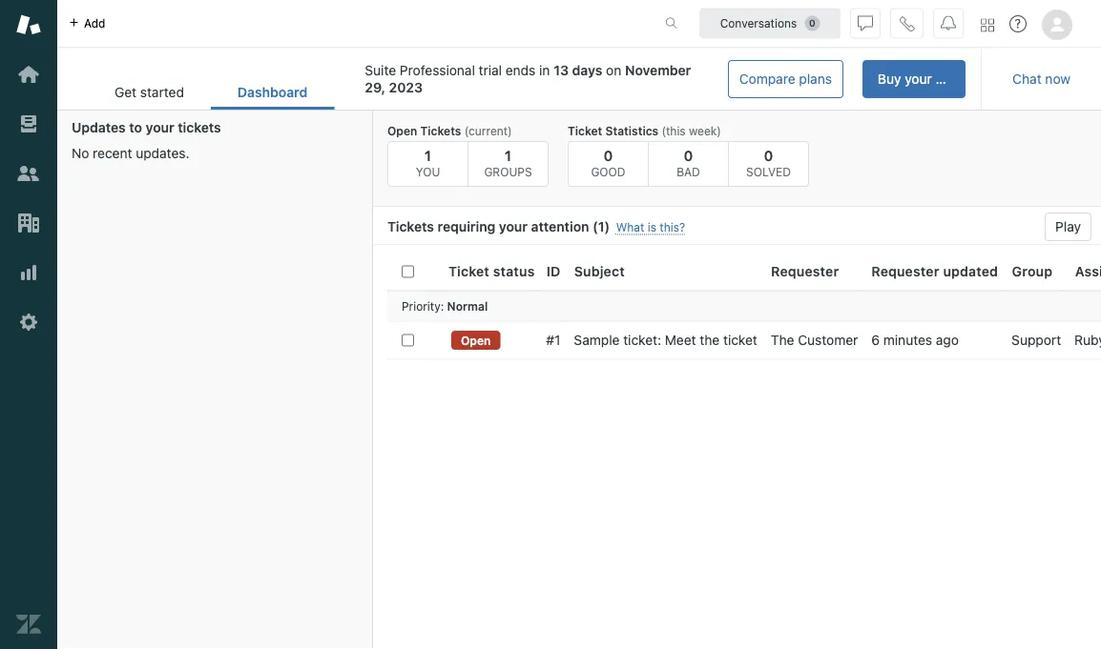 Task type: vqa. For each thing, say whether or not it's contained in the screenshot.
Updates
yes



Task type: describe. For each thing, give the bounding box(es) containing it.
no
[[72, 146, 89, 161]]

compare plans
[[739, 71, 832, 87]]

week)
[[689, 124, 721, 137]]

13
[[554, 63, 569, 78]]

open for open
[[461, 334, 491, 347]]

in
[[539, 63, 550, 78]]

open for open tickets (current)
[[387, 124, 417, 137]]

organizations image
[[16, 211, 41, 236]]

your inside button
[[905, 71, 932, 87]]

updates
[[72, 120, 126, 136]]

2 horizontal spatial 1
[[598, 219, 605, 235]]

buy your trial button
[[863, 60, 966, 98]]

get started
[[115, 84, 184, 100]]

grid containing ticket status
[[373, 253, 1101, 650]]

open tickets (current)
[[387, 124, 512, 137]]

suite
[[365, 63, 396, 78]]

(
[[593, 219, 598, 235]]

ticket for ticket status
[[449, 264, 490, 279]]

ruby
[[1075, 333, 1101, 348]]

0 bad
[[677, 147, 700, 178]]

the
[[771, 333, 794, 348]]

customer
[[798, 333, 858, 348]]

reporting image
[[16, 261, 41, 285]]

updated
[[943, 264, 998, 279]]

chat
[[1013, 71, 1042, 87]]

0 for 0 solved
[[764, 147, 773, 164]]

ticket statistics (this week)
[[568, 124, 721, 137]]

section containing suite professional trial ends in
[[350, 60, 966, 98]]

ticket
[[723, 333, 758, 348]]

minutes
[[884, 333, 932, 348]]

you
[[416, 165, 440, 178]]

days
[[572, 63, 603, 78]]

started
[[140, 84, 184, 100]]

compare
[[739, 71, 796, 87]]

get started tab
[[88, 74, 211, 110]]

now
[[1045, 71, 1071, 87]]

get started image
[[16, 62, 41, 87]]

ago
[[936, 333, 959, 348]]

6
[[872, 333, 880, 348]]

1 you
[[416, 147, 440, 178]]

updates.
[[136, 146, 189, 161]]

play
[[1056, 219, 1081, 235]]

2023
[[389, 80, 423, 95]]

the customer
[[771, 333, 858, 348]]

buy
[[878, 71, 901, 87]]

sample ticket: meet the ticket
[[574, 333, 758, 348]]

solved
[[746, 165, 791, 178]]

ticket:
[[623, 333, 661, 348]]

recent
[[93, 146, 132, 161]]

29,
[[365, 80, 386, 95]]

priority
[[402, 299, 441, 313]]

1 for 1 groups
[[505, 147, 512, 164]]

sample ticket: meet the ticket link
[[574, 332, 758, 349]]

normal
[[447, 299, 488, 313]]

1 for 1 you
[[425, 147, 431, 164]]

status
[[493, 264, 535, 279]]

0 vertical spatial tickets
[[420, 124, 461, 137]]

zendesk products image
[[981, 19, 994, 32]]

what
[[616, 221, 645, 234]]

get
[[115, 84, 137, 100]]

requester updated
[[872, 264, 998, 279]]

zendesk image
[[16, 613, 41, 637]]

(current)
[[464, 124, 512, 137]]

tickets
[[178, 120, 221, 136]]

customers image
[[16, 161, 41, 186]]

this?
[[660, 221, 685, 234]]



Task type: locate. For each thing, give the bounding box(es) containing it.
group
[[1012, 264, 1053, 279]]

#1
[[546, 333, 561, 348]]

requester up the customer
[[771, 264, 839, 279]]

bad
[[677, 165, 700, 178]]

your right to
[[146, 120, 174, 136]]

main element
[[0, 0, 57, 650]]

trial inside buy your trial button
[[936, 71, 959, 87]]

requester for requester updated
[[872, 264, 940, 279]]

ends
[[506, 63, 536, 78]]

0 good
[[591, 147, 626, 178]]

views image
[[16, 112, 41, 136]]

subject
[[574, 264, 625, 279]]

dashboard
[[238, 84, 308, 100]]

(this
[[662, 124, 686, 137]]

plans
[[799, 71, 832, 87]]

1 requester from the left
[[771, 264, 839, 279]]

good
[[591, 165, 626, 178]]

1 horizontal spatial your
[[499, 219, 528, 235]]

0 up good
[[604, 147, 613, 164]]

2 0 from the left
[[684, 147, 693, 164]]

0 inside 0 good
[[604, 147, 613, 164]]

section
[[350, 60, 966, 98]]

your for updates to your tickets
[[146, 120, 174, 136]]

trial for your
[[936, 71, 959, 87]]

requester left updated
[[872, 264, 940, 279]]

1 up you
[[425, 147, 431, 164]]

on
[[606, 63, 622, 78]]

trial down notifications "icon" at the right top
[[936, 71, 959, 87]]

updates to your tickets
[[72, 120, 221, 136]]

November 29, 2023 text field
[[365, 63, 691, 95]]

add button
[[57, 0, 117, 47]]

0 up bad
[[684, 147, 693, 164]]

assi
[[1075, 264, 1101, 279]]

id
[[547, 264, 561, 279]]

0 for 0 bad
[[684, 147, 693, 164]]

meet
[[665, 333, 696, 348]]

)
[[605, 219, 610, 235]]

1 vertical spatial your
[[146, 120, 174, 136]]

0 vertical spatial ticket
[[568, 124, 602, 137]]

1 horizontal spatial 1
[[505, 147, 512, 164]]

0 for 0 good
[[604, 147, 613, 164]]

1 vertical spatial open
[[461, 334, 491, 347]]

0 vertical spatial your
[[905, 71, 932, 87]]

0 horizontal spatial open
[[387, 124, 417, 137]]

chat now button
[[997, 60, 1086, 98]]

compare plans button
[[728, 60, 844, 98]]

suite professional trial ends in 13 days on
[[365, 63, 625, 78]]

open
[[387, 124, 417, 137], [461, 334, 491, 347]]

groups
[[484, 165, 532, 178]]

open down the normal
[[461, 334, 491, 347]]

2 horizontal spatial 0
[[764, 147, 773, 164]]

0 up solved
[[764, 147, 773, 164]]

3 0 from the left
[[764, 147, 773, 164]]

Select All Tickets checkbox
[[402, 266, 414, 278]]

0 horizontal spatial ticket
[[449, 264, 490, 279]]

ticket
[[568, 124, 602, 137], [449, 264, 490, 279]]

conversations
[[720, 17, 797, 30]]

tickets requiring your attention ( 1 ) what is this?
[[387, 219, 685, 235]]

1 groups
[[484, 147, 532, 178]]

ticket for ticket statistics (this week)
[[568, 124, 602, 137]]

1 horizontal spatial open
[[461, 334, 491, 347]]

your up status
[[499, 219, 528, 235]]

0 inside 0 bad
[[684, 147, 693, 164]]

priority : normal
[[402, 299, 488, 313]]

requester
[[771, 264, 839, 279], [872, 264, 940, 279]]

1 up the groups
[[505, 147, 512, 164]]

1 left what
[[598, 219, 605, 235]]

the
[[700, 333, 720, 348]]

0 solved
[[746, 147, 791, 178]]

ticket up 0 good
[[568, 124, 602, 137]]

1 horizontal spatial requester
[[872, 264, 940, 279]]

chat now
[[1013, 71, 1071, 87]]

1 vertical spatial ticket
[[449, 264, 490, 279]]

2 requester from the left
[[872, 264, 940, 279]]

1 horizontal spatial trial
[[936, 71, 959, 87]]

0 horizontal spatial your
[[146, 120, 174, 136]]

is
[[648, 221, 657, 234]]

to
[[129, 120, 142, 136]]

tickets
[[420, 124, 461, 137], [387, 219, 434, 235]]

1
[[425, 147, 431, 164], [505, 147, 512, 164], [598, 219, 605, 235]]

0
[[604, 147, 613, 164], [684, 147, 693, 164], [764, 147, 773, 164]]

november
[[625, 63, 691, 78]]

trial for professional
[[479, 63, 502, 78]]

play button
[[1045, 213, 1092, 241]]

1 inside the 1 you
[[425, 147, 431, 164]]

2 horizontal spatial your
[[905, 71, 932, 87]]

1 0 from the left
[[604, 147, 613, 164]]

None checkbox
[[402, 334, 414, 347]]

support
[[1012, 333, 1061, 348]]

tickets up select all tickets option
[[387, 219, 434, 235]]

attention
[[531, 219, 589, 235]]

open up the 1 you
[[387, 124, 417, 137]]

ticket status
[[449, 264, 535, 279]]

1 horizontal spatial ticket
[[568, 124, 602, 137]]

1 inside 1 groups
[[505, 147, 512, 164]]

get help image
[[1010, 15, 1027, 32]]

professional
[[400, 63, 475, 78]]

tab list containing get started
[[88, 74, 334, 110]]

tab list
[[88, 74, 334, 110]]

requester for requester
[[771, 264, 839, 279]]

no recent updates.
[[72, 146, 189, 161]]

add
[[84, 17, 105, 30]]

statistics
[[606, 124, 659, 137]]

sample
[[574, 333, 620, 348]]

2 vertical spatial your
[[499, 219, 528, 235]]

admin image
[[16, 310, 41, 335]]

buy your trial
[[878, 71, 959, 87]]

conversations button
[[700, 8, 841, 39]]

your for tickets requiring your attention ( 1 ) what is this?
[[499, 219, 528, 235]]

:
[[441, 299, 444, 313]]

button displays agent's chat status as invisible. image
[[858, 16, 873, 31]]

grid
[[373, 253, 1101, 650]]

your right buy
[[905, 71, 932, 87]]

tickets up the 1 you
[[420, 124, 461, 137]]

1 horizontal spatial 0
[[684, 147, 693, 164]]

zendesk support image
[[16, 12, 41, 37]]

0 horizontal spatial requester
[[771, 264, 839, 279]]

trial
[[479, 63, 502, 78], [936, 71, 959, 87]]

november 29, 2023
[[365, 63, 691, 95]]

1 vertical spatial tickets
[[387, 219, 434, 235]]

6 minutes ago
[[872, 333, 959, 348]]

notifications image
[[941, 16, 956, 31]]

0 horizontal spatial 0
[[604, 147, 613, 164]]

your
[[905, 71, 932, 87], [146, 120, 174, 136], [499, 219, 528, 235]]

0 horizontal spatial trial
[[479, 63, 502, 78]]

requiring
[[438, 219, 496, 235]]

0 horizontal spatial 1
[[425, 147, 431, 164]]

ticket up the normal
[[449, 264, 490, 279]]

0 vertical spatial open
[[387, 124, 417, 137]]

0 inside 0 solved
[[764, 147, 773, 164]]

trial left the ends on the left top of the page
[[479, 63, 502, 78]]



